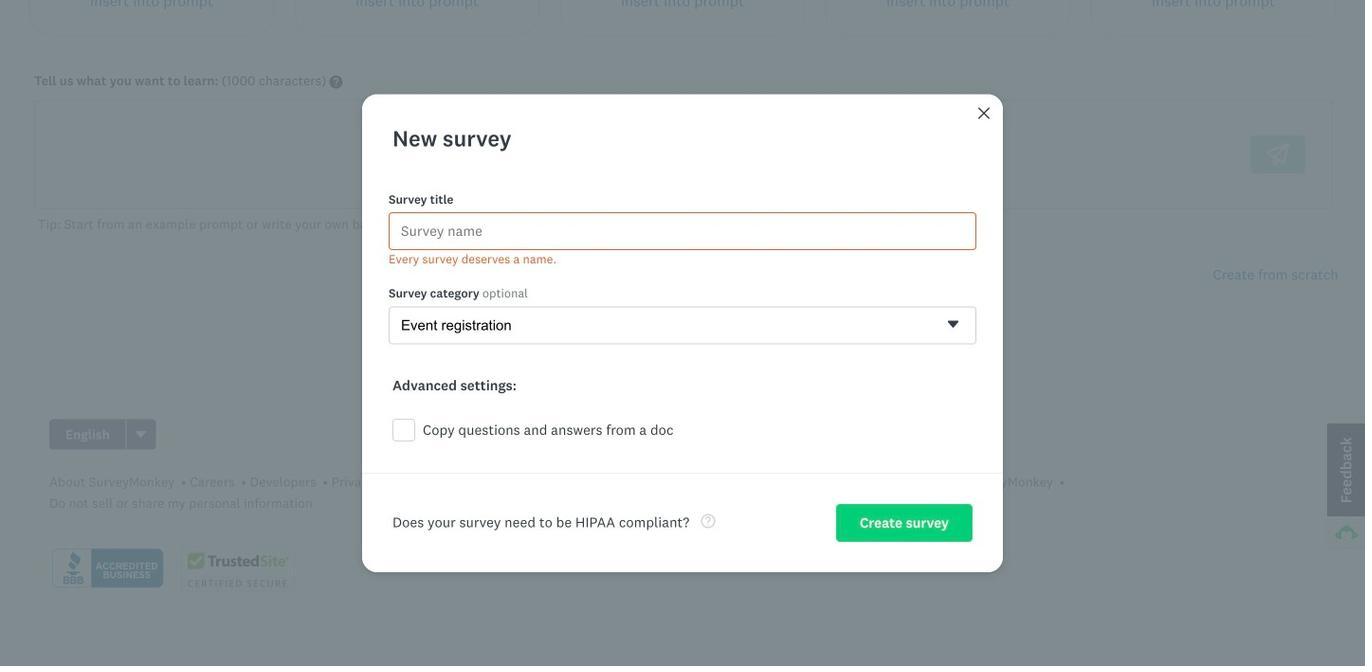 Task type: describe. For each thing, give the bounding box(es) containing it.
hover for help content image
[[496, 219, 510, 232]]

help image
[[701, 514, 715, 529]]

close image
[[979, 107, 990, 119]]

click to verify bbb accreditation and to see a bbb report. image
[[49, 547, 166, 592]]

language dropdown image
[[134, 428, 148, 441]]

Survey name field
[[389, 212, 977, 250]]

hover for help content image
[[330, 75, 343, 89]]



Task type: vqa. For each thing, say whether or not it's contained in the screenshot.
Language dropdown image at the bottom
yes



Task type: locate. For each thing, give the bounding box(es) containing it.
close image
[[977, 106, 992, 121]]

None text field
[[46, 112, 1228, 197]]

language dropdown image
[[136, 431, 146, 438]]

dialog
[[362, 94, 1003, 573]]

trustedsite helps keep you safe from identity theft, credit card fraud, spyware, spam, viruses and online scams image
[[181, 546, 295, 593]]

group
[[49, 420, 156, 450]]



